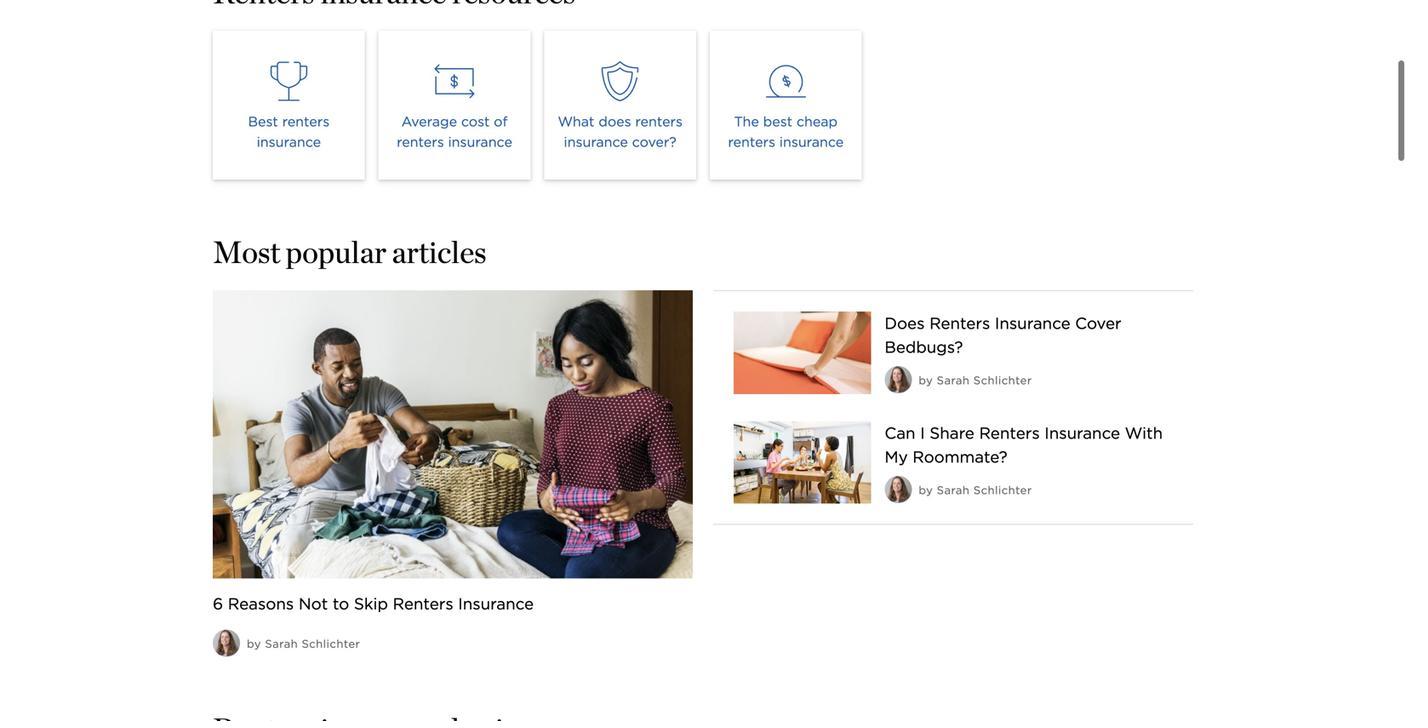 Task type: locate. For each thing, give the bounding box(es) containing it.
2 vertical spatial sarah schlichter's profile picture image
[[213, 630, 240, 657]]

schlichter for insurance
[[974, 374, 1032, 387]]

what does renters insurance cover?
[[558, 113, 683, 150]]

0 vertical spatial sarah
[[937, 374, 970, 387]]

schlichter down to
[[302, 637, 360, 650]]

sarah schlichter link
[[937, 374, 1032, 387], [937, 484, 1032, 497], [265, 637, 360, 650]]

0 vertical spatial by
[[919, 374, 933, 387]]

renters
[[930, 314, 990, 333], [979, 423, 1040, 443], [393, 594, 454, 613]]

sarah for renters
[[937, 374, 970, 387]]

2 vertical spatial by
[[247, 637, 261, 650]]

by sarah schlichter down not
[[247, 637, 360, 650]]

cost
[[461, 113, 490, 130]]

0 vertical spatial sarah schlichter link
[[937, 374, 1032, 387]]

average
[[402, 113, 457, 130]]

schlichter
[[974, 374, 1032, 387], [974, 484, 1032, 497], [302, 637, 360, 650]]

renters inside best renters insurance
[[282, 113, 330, 130]]

4 insurance from the left
[[780, 134, 844, 150]]

the best cheap renters insurance
[[728, 113, 844, 150]]

2 insurance from the left
[[448, 134, 512, 150]]

1 vertical spatial schlichter
[[974, 484, 1032, 497]]

renters down average in the left of the page
[[397, 134, 444, 150]]

insurance down cost
[[448, 134, 512, 150]]

renters right skip
[[393, 594, 454, 613]]

sarah schlichter's profile picture image down my
[[885, 476, 912, 503]]

renters inside what does renters insurance cover?
[[635, 113, 683, 130]]

by for can i share renters insurance with my roommate?
[[919, 484, 933, 497]]

sarah schlichter link down "does renters insurance cover bedbugs?"
[[937, 374, 1032, 387]]

1 vertical spatial sarah schlichter's profile picture image
[[885, 476, 912, 503]]

schlichter for share
[[974, 484, 1032, 497]]

1 vertical spatial insurance
[[1045, 423, 1120, 443]]

i
[[921, 423, 925, 443]]

with
[[1125, 423, 1163, 443]]

0 vertical spatial sarah schlichter's profile picture image
[[885, 366, 912, 393]]

cheap
[[797, 113, 838, 130]]

average cost of renters insurance link
[[379, 31, 531, 180]]

1 insurance from the left
[[257, 134, 321, 150]]

sarah schlichter's profile picture image for can i share renters insurance with my roommate?
[[885, 476, 912, 503]]

2 vertical spatial schlichter
[[302, 637, 360, 650]]

insurance inside 'average cost of renters insurance'
[[448, 134, 512, 150]]

by sarah schlichter down "does renters insurance cover bedbugs?"
[[919, 374, 1032, 387]]

sarah schlichter's profile picture image for does renters insurance cover bedbugs?
[[885, 366, 912, 393]]

sarah down bedbugs?
[[937, 374, 970, 387]]

sarah schlichter's profile picture image down 6
[[213, 630, 240, 657]]

sarah schlichter's profile picture image down bedbugs?
[[885, 366, 912, 393]]

sarah schlichter link down not
[[265, 637, 360, 650]]

0 vertical spatial schlichter
[[974, 374, 1032, 387]]

sarah schlichter link for share
[[937, 484, 1032, 497]]

reasons
[[228, 594, 294, 613]]

by
[[919, 374, 933, 387], [919, 484, 933, 497], [247, 637, 261, 650]]

by down reasons
[[247, 637, 261, 650]]

0 vertical spatial insurance
[[995, 314, 1071, 333]]

insurance
[[257, 134, 321, 150], [448, 134, 512, 150], [564, 134, 628, 150], [780, 134, 844, 150]]

2 vertical spatial sarah
[[265, 637, 298, 650]]

renters inside can i share renters insurance with my roommate?
[[979, 423, 1040, 443]]

skip
[[354, 594, 388, 613]]

by sarah schlichter
[[919, 374, 1032, 387], [919, 484, 1032, 497], [247, 637, 360, 650]]

insurance inside best renters insurance
[[257, 134, 321, 150]]

insurance down does
[[564, 134, 628, 150]]

best
[[763, 113, 793, 130]]

insurance down the best
[[257, 134, 321, 150]]

schlichter down "does renters insurance cover bedbugs?"
[[974, 374, 1032, 387]]

sarah schlichter's profile picture image
[[885, 366, 912, 393], [885, 476, 912, 503], [213, 630, 240, 657]]

1 vertical spatial sarah schlichter link
[[937, 484, 1032, 497]]

articles
[[392, 234, 487, 270]]

renters right the best
[[282, 113, 330, 130]]

the best cheap renters insurance link
[[710, 31, 862, 180]]

sarah down reasons
[[265, 637, 298, 650]]

renters up bedbugs?
[[930, 314, 990, 333]]

renters
[[282, 113, 330, 130], [635, 113, 683, 130], [397, 134, 444, 150], [728, 134, 776, 150]]

by down bedbugs?
[[919, 374, 933, 387]]

renters inside "does renters insurance cover bedbugs?"
[[930, 314, 990, 333]]

renters up roommate?
[[979, 423, 1040, 443]]

sarah schlichter link down roommate?
[[937, 484, 1032, 497]]

1 vertical spatial renters
[[979, 423, 1040, 443]]

best
[[248, 113, 278, 130]]

by down roommate?
[[919, 484, 933, 497]]

what
[[558, 113, 595, 130]]

sarah schlichter link for insurance
[[937, 374, 1032, 387]]

sarah
[[937, 374, 970, 387], [937, 484, 970, 497], [265, 637, 298, 650]]

of
[[494, 113, 508, 130]]

by sarah schlichter down roommate?
[[919, 484, 1032, 497]]

renters inside the best cheap renters insurance
[[728, 134, 776, 150]]

3 insurance from the left
[[564, 134, 628, 150]]

6 reasons not to skip renters insurance link
[[213, 592, 693, 616]]

does renters insurance cover bedbugs? image
[[734, 312, 871, 394]]

to
[[333, 594, 349, 613]]

1 vertical spatial sarah
[[937, 484, 970, 497]]

6 reasons not to skip renters insurance
[[213, 594, 534, 613]]

1 vertical spatial by sarah schlichter
[[919, 484, 1032, 497]]

renters up cover?
[[635, 113, 683, 130]]

most
[[213, 234, 280, 270]]

schlichter down can i share renters insurance with my roommate?
[[974, 484, 1032, 497]]

0 vertical spatial by sarah schlichter
[[919, 374, 1032, 387]]

1 vertical spatial by
[[919, 484, 933, 497]]

does renters insurance cover bedbugs?
[[885, 314, 1122, 357]]

2 vertical spatial insurance
[[458, 594, 534, 613]]

renters down the
[[728, 134, 776, 150]]

by for does renters insurance cover bedbugs?
[[919, 374, 933, 387]]

insurance
[[995, 314, 1071, 333], [1045, 423, 1120, 443], [458, 594, 534, 613]]

2 vertical spatial renters
[[393, 594, 454, 613]]

insurance down cheap
[[780, 134, 844, 150]]

0 vertical spatial renters
[[930, 314, 990, 333]]

sarah down roommate?
[[937, 484, 970, 497]]

by sarah schlichter for share
[[919, 484, 1032, 497]]

the
[[734, 113, 759, 130]]



Task type: vqa. For each thing, say whether or not it's contained in the screenshot.
lounge
no



Task type: describe. For each thing, give the bounding box(es) containing it.
cover?
[[632, 134, 677, 150]]

best renters insurance link
[[213, 31, 365, 180]]

cover
[[1076, 314, 1122, 333]]

average cost of renters insurance
[[397, 113, 512, 150]]

can i share renters insurance with my roommate?
[[885, 423, 1163, 466]]

not
[[299, 594, 328, 613]]

renters inside 'average cost of renters insurance'
[[397, 134, 444, 150]]

insurance inside can i share renters insurance with my roommate?
[[1045, 423, 1120, 443]]

2 vertical spatial sarah schlichter link
[[265, 637, 360, 650]]

2 vertical spatial by sarah schlichter
[[247, 637, 360, 650]]

can
[[885, 423, 916, 443]]

bedbugs?
[[885, 338, 963, 357]]

insurance inside the best cheap renters insurance
[[780, 134, 844, 150]]

by sarah schlichter for insurance
[[919, 374, 1032, 387]]

insurance inside what does renters insurance cover?
[[564, 134, 628, 150]]

popular
[[286, 234, 386, 270]]

share
[[930, 423, 975, 443]]

6
[[213, 594, 223, 613]]

sarah for i
[[937, 484, 970, 497]]

insurance inside "does renters insurance cover bedbugs?"
[[995, 314, 1071, 333]]

most popular articles
[[213, 234, 487, 270]]

best renters insurance
[[248, 113, 330, 150]]

does renters insurance cover bedbugs? link
[[885, 312, 1173, 359]]

roommate?
[[913, 447, 1008, 466]]

what does renters insurance cover? link
[[544, 31, 696, 180]]

does
[[599, 113, 631, 130]]

my
[[885, 447, 908, 466]]

does
[[885, 314, 925, 333]]

can i share renters insurance with my roommate? link
[[885, 421, 1173, 469]]



